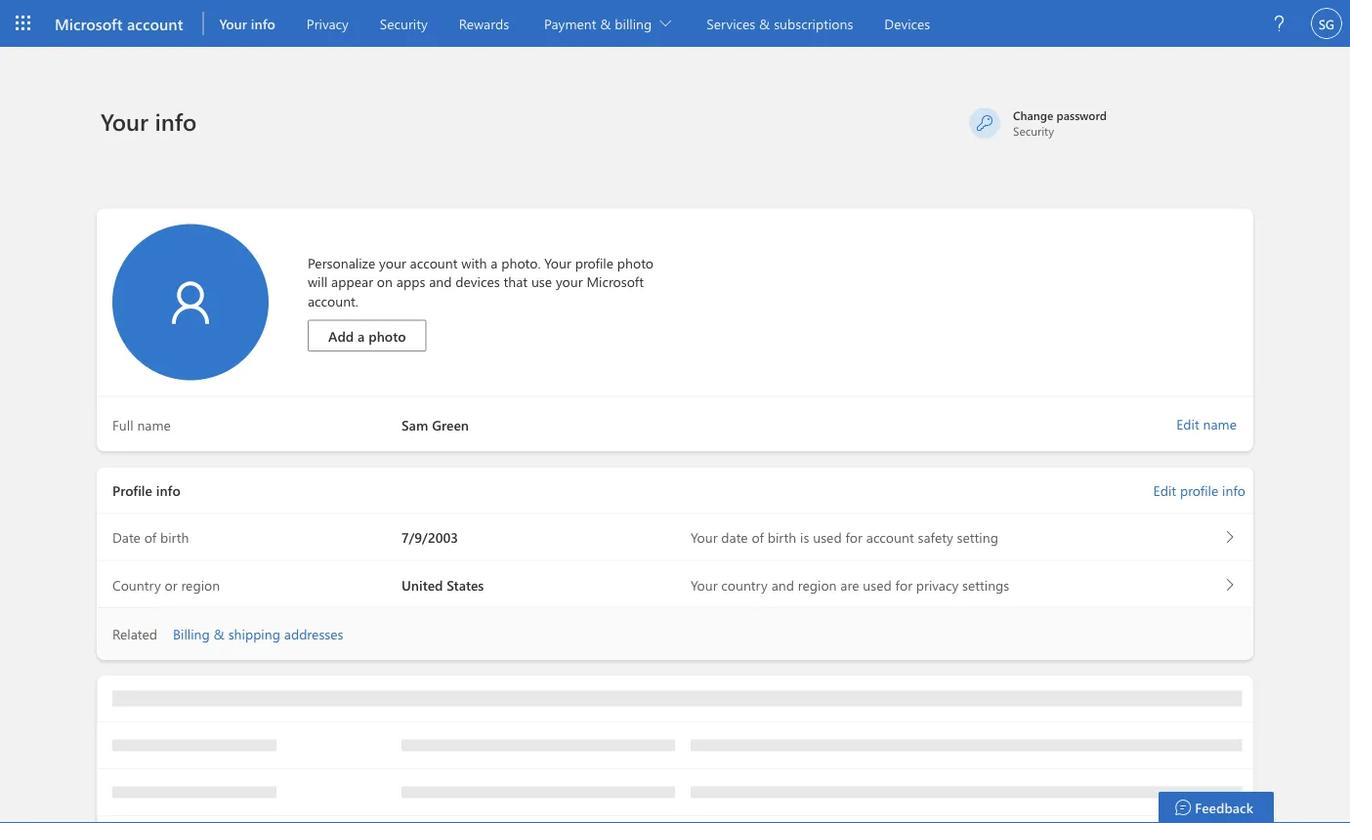 Task type: locate. For each thing, give the bounding box(es) containing it.
photo inside personalize your account with a photo. your profile photo will appear on apps and devices that use your microsoft account.
[[617, 253, 654, 272]]

edit name button
[[1168, 405, 1246, 444]]

country
[[721, 576, 768, 594]]

0 horizontal spatial and
[[429, 273, 452, 291]]

your up use
[[544, 253, 571, 272]]

1 horizontal spatial of
[[752, 528, 764, 546]]

0 horizontal spatial microsoft
[[55, 13, 123, 34]]

0 vertical spatial your info
[[219, 14, 275, 32]]

edit for edit name
[[1177, 415, 1199, 433]]

security inside contextual menu menu bar
[[380, 14, 428, 32]]

& right services at the right of the page
[[759, 14, 770, 32]]

feedback
[[1195, 799, 1253, 817]]

devices
[[884, 14, 930, 32]]

birth left is
[[768, 528, 796, 546]]

1 horizontal spatial profile
[[1180, 481, 1219, 499]]

0 horizontal spatial for
[[846, 528, 863, 546]]

your inside personalize your account with a photo. your profile photo will appear on apps and devices that use your microsoft account.
[[544, 253, 571, 272]]

your info
[[219, 14, 275, 32], [101, 105, 197, 136]]

edit down edit name button
[[1153, 481, 1176, 499]]

0 horizontal spatial used
[[813, 528, 842, 546]]

info
[[251, 14, 275, 32], [155, 105, 197, 136], [1222, 481, 1246, 499], [156, 481, 181, 500]]

region
[[181, 576, 220, 594], [798, 576, 837, 594]]

used
[[813, 528, 842, 546], [863, 576, 892, 594]]

personalize your account with a photo. your profile photo will appear on apps and devices that use your microsoft account.
[[308, 253, 654, 310]]

1 of from the left
[[144, 528, 156, 546]]

1 vertical spatial edit
[[1153, 481, 1176, 499]]

sam
[[402, 415, 428, 434]]

0 horizontal spatial a
[[358, 327, 365, 345]]

setting
[[957, 528, 998, 546]]

1 vertical spatial account
[[410, 253, 458, 272]]

account left your info link
[[127, 13, 183, 34]]

0 vertical spatial a
[[491, 253, 498, 272]]

of
[[144, 528, 156, 546], [752, 528, 764, 546]]

microsoft inside personalize your account with a photo. your profile photo will appear on apps and devices that use your microsoft account.
[[587, 273, 644, 291]]

subscriptions
[[774, 14, 853, 32]]

name right full
[[137, 415, 171, 434]]

that
[[504, 273, 528, 291]]

0 vertical spatial profile
[[575, 253, 614, 272]]

for
[[846, 528, 863, 546], [895, 576, 913, 594]]

security left password
[[1013, 123, 1054, 138]]

1 horizontal spatial region
[[798, 576, 837, 594]]

personalize
[[308, 253, 375, 272]]

password
[[1057, 107, 1107, 123]]

feedback button
[[1159, 792, 1274, 824]]

1 horizontal spatial account
[[410, 253, 458, 272]]

profile
[[575, 253, 614, 272], [1180, 481, 1219, 499]]

name up edit profile info on the bottom of the page
[[1203, 415, 1237, 433]]

related
[[112, 625, 157, 643]]

devices
[[456, 273, 500, 291]]

1 vertical spatial for
[[895, 576, 913, 594]]

& left billing at left top
[[600, 14, 611, 32]]

of right "date"
[[752, 528, 764, 546]]

0 horizontal spatial &
[[214, 625, 225, 643]]

sam green
[[402, 415, 469, 434]]

1 vertical spatial microsoft
[[587, 273, 644, 291]]

0 horizontal spatial region
[[181, 576, 220, 594]]

0 vertical spatial microsoft
[[55, 13, 123, 34]]

and inside personalize your account with a photo. your profile photo will appear on apps and devices that use your microsoft account.
[[429, 273, 452, 291]]

1 name from the left
[[1203, 415, 1237, 433]]

your right use
[[556, 273, 583, 291]]

0 vertical spatial for
[[846, 528, 863, 546]]

birth up or
[[160, 528, 189, 546]]

birth
[[160, 528, 189, 546], [768, 528, 796, 546]]

your up on
[[379, 253, 406, 272]]

your left country
[[691, 576, 718, 594]]

1 vertical spatial your
[[556, 273, 583, 291]]

1 horizontal spatial name
[[1203, 415, 1237, 433]]

your left privacy
[[219, 14, 247, 32]]

1 horizontal spatial your info
[[219, 14, 275, 32]]

billing & shipping addresses
[[173, 625, 343, 643]]

2 vertical spatial account
[[866, 528, 914, 546]]

0 vertical spatial and
[[429, 273, 452, 291]]

info inside button
[[1222, 481, 1246, 499]]

0 horizontal spatial security
[[380, 14, 428, 32]]

1 vertical spatial photo
[[369, 327, 406, 345]]

profile
[[112, 481, 152, 500]]

services & subscriptions link
[[699, 0, 861, 47]]

photo
[[617, 253, 654, 272], [369, 327, 406, 345]]

region left are
[[798, 576, 837, 594]]

for left privacy
[[895, 576, 913, 594]]

2 horizontal spatial &
[[759, 14, 770, 32]]

your inside contextual menu menu bar
[[219, 14, 247, 32]]

1 horizontal spatial used
[[863, 576, 892, 594]]

1 horizontal spatial and
[[771, 576, 794, 594]]

edit up edit profile info on the bottom of the page
[[1177, 415, 1199, 433]]

1 vertical spatial profile
[[1180, 481, 1219, 499]]

1 horizontal spatial birth
[[768, 528, 796, 546]]

& for services
[[759, 14, 770, 32]]

used for is
[[813, 528, 842, 546]]

security link
[[372, 0, 435, 47]]

photo.
[[501, 253, 541, 272]]

account.
[[308, 292, 358, 310]]

a right add
[[358, 327, 365, 345]]

0 vertical spatial edit
[[1177, 415, 1199, 433]]

profile inside personalize your account with a photo. your profile photo will appear on apps and devices that use your microsoft account.
[[575, 253, 614, 272]]

billing
[[173, 625, 210, 643]]

1 horizontal spatial microsoft
[[587, 273, 644, 291]]

profile inside button
[[1180, 481, 1219, 499]]

1 vertical spatial your info
[[101, 105, 197, 136]]

and right apps
[[429, 273, 452, 291]]

and
[[429, 273, 452, 291], [771, 576, 794, 594]]

edit
[[1177, 415, 1199, 433], [1153, 481, 1176, 499]]

security right privacy
[[380, 14, 428, 32]]

contextual menu menu bar
[[211, 0, 1256, 47]]

1 horizontal spatial photo
[[617, 253, 654, 272]]

&
[[600, 14, 611, 32], [759, 14, 770, 32], [214, 625, 225, 643]]

1 horizontal spatial for
[[895, 576, 913, 594]]

0 horizontal spatial profile
[[575, 253, 614, 272]]

your
[[219, 14, 247, 32], [101, 105, 148, 136], [544, 253, 571, 272], [691, 528, 718, 546], [691, 576, 718, 594]]

edit profile info button
[[1153, 480, 1246, 501]]

name
[[1203, 415, 1237, 433], [137, 415, 171, 434]]

and right country
[[771, 576, 794, 594]]

a
[[491, 253, 498, 272], [358, 327, 365, 345]]

0 vertical spatial security
[[380, 14, 428, 32]]

date of birth
[[112, 528, 189, 546]]

0 horizontal spatial name
[[137, 415, 171, 434]]

security inside change password security
[[1013, 123, 1054, 138]]

privacy
[[916, 576, 959, 594]]

0 horizontal spatial of
[[144, 528, 156, 546]]

edit name
[[1177, 415, 1237, 433]]

account
[[127, 13, 183, 34], [410, 253, 458, 272], [866, 528, 914, 546]]

profile down edit name button
[[1180, 481, 1219, 499]]

account left safety
[[866, 528, 914, 546]]

profile right photo.
[[575, 253, 614, 272]]

states
[[447, 576, 484, 594]]

1 vertical spatial security
[[1013, 123, 1054, 138]]

used right are
[[863, 576, 892, 594]]

0 vertical spatial photo
[[617, 253, 654, 272]]

microsoft
[[55, 13, 123, 34], [587, 273, 644, 291]]

0 vertical spatial your
[[379, 253, 406, 272]]

1 horizontal spatial a
[[491, 253, 498, 272]]

0 vertical spatial used
[[813, 528, 842, 546]]

for for account
[[846, 528, 863, 546]]

for up your country and region are used for privacy settings
[[846, 528, 863, 546]]

of right 'date'
[[144, 528, 156, 546]]

1 vertical spatial a
[[358, 327, 365, 345]]

1 horizontal spatial security
[[1013, 123, 1054, 138]]

on
[[377, 273, 393, 291]]

with
[[461, 253, 487, 272]]

security
[[380, 14, 428, 32], [1013, 123, 1054, 138]]

2 horizontal spatial account
[[866, 528, 914, 546]]

photo inside button
[[369, 327, 406, 345]]

0 vertical spatial account
[[127, 13, 183, 34]]

account up apps
[[410, 253, 458, 272]]

full name
[[112, 415, 171, 434]]

date
[[721, 528, 748, 546]]

edit for edit profile info
[[1153, 481, 1176, 499]]

0 horizontal spatial photo
[[369, 327, 406, 345]]

used right is
[[813, 528, 842, 546]]

1 vertical spatial used
[[863, 576, 892, 594]]

1 horizontal spatial &
[[600, 14, 611, 32]]

0 horizontal spatial your
[[379, 253, 406, 272]]

region right or
[[181, 576, 220, 594]]

name inside button
[[1203, 415, 1237, 433]]

0 horizontal spatial account
[[127, 13, 183, 34]]

2 name from the left
[[137, 415, 171, 434]]

your
[[379, 253, 406, 272], [556, 273, 583, 291]]

microsoft inside banner
[[55, 13, 123, 34]]

rewards
[[459, 14, 509, 32]]

& right billing
[[214, 625, 225, 643]]

0 horizontal spatial birth
[[160, 528, 189, 546]]

profile info
[[112, 481, 181, 500]]

a right with
[[491, 253, 498, 272]]

shipping
[[228, 625, 280, 643]]



Task type: vqa. For each thing, say whether or not it's contained in the screenshot.
the leftmost English
no



Task type: describe. For each thing, give the bounding box(es) containing it.

[[170, 282, 211, 323]]

services
[[707, 14, 755, 32]]

is
[[800, 528, 809, 546]]

country
[[112, 576, 161, 594]]

name for full name
[[137, 415, 171, 434]]

name for edit name
[[1203, 415, 1237, 433]]

edit profile info
[[1153, 481, 1246, 499]]

will
[[308, 273, 328, 291]]

aria-label list item
[[97, 817, 1253, 824]]

payment
[[544, 14, 596, 32]]

1 horizontal spatial your
[[556, 273, 583, 291]]

safety
[[918, 528, 953, 546]]

microsoft account
[[55, 13, 183, 34]]

& for billing
[[214, 625, 225, 643]]

addresses
[[284, 625, 343, 643]]

for for privacy
[[895, 576, 913, 594]]

account inside personalize your account with a photo. your profile photo will appear on apps and devices that use your microsoft account.
[[410, 253, 458, 272]]

microsoft account banner
[[0, 0, 1350, 50]]

your down microsoft account link
[[101, 105, 148, 136]]

account inside microsoft account link
[[127, 13, 183, 34]]

& for payment
[[600, 14, 611, 32]]

add a photo button
[[308, 320, 427, 352]]

billing
[[615, 14, 652, 32]]

1 region from the left
[[181, 576, 220, 594]]

billing & shipping addresses link
[[173, 625, 343, 643]]

or
[[165, 576, 177, 594]]

2 of from the left
[[752, 528, 764, 546]]

7/9/2003
[[402, 528, 458, 546]]

united states
[[402, 576, 484, 594]]

1 birth from the left
[[160, 528, 189, 546]]

your info inside your info link
[[219, 14, 275, 32]]

use
[[531, 273, 552, 291]]

2 birth from the left
[[768, 528, 796, 546]]

appear
[[331, 273, 373, 291]]

a inside personalize your account with a photo. your profile photo will appear on apps and devices that use your microsoft account.
[[491, 253, 498, 272]]

apps
[[396, 273, 425, 291]]

your country and region are used for privacy settings
[[691, 576, 1009, 594]]

a inside button
[[358, 327, 365, 345]]

services & subscriptions
[[707, 14, 853, 32]]

privacy link
[[299, 0, 356, 47]]

green
[[432, 415, 469, 434]]

your date of birth is used for account safety setting
[[691, 528, 998, 546]]

date
[[112, 528, 141, 546]]

country or region
[[112, 576, 220, 594]]

are
[[841, 576, 859, 594]]


[[660, 18, 671, 29]]

info inside contextual menu menu bar
[[251, 14, 275, 32]]

your info link
[[211, 0, 283, 47]]

privacy
[[307, 14, 349, 32]]

add
[[328, 327, 354, 345]]

2 region from the left
[[798, 576, 837, 594]]

microsoft account link
[[47, 0, 203, 47]]

full
[[112, 415, 133, 434]]

rewards link
[[451, 0, 517, 47]]

change password security
[[1013, 107, 1107, 138]]

change
[[1013, 107, 1053, 123]]

1 vertical spatial and
[[771, 576, 794, 594]]

payment & billing 
[[544, 14, 671, 32]]

0 horizontal spatial your info
[[101, 105, 197, 136]]

settings
[[962, 576, 1009, 594]]

used for are
[[863, 576, 892, 594]]

sg image
[[1311, 8, 1342, 39]]

united
[[402, 576, 443, 594]]

add a photo
[[328, 327, 406, 345]]

devices link
[[877, 0, 938, 47]]

your left "date"
[[691, 528, 718, 546]]



